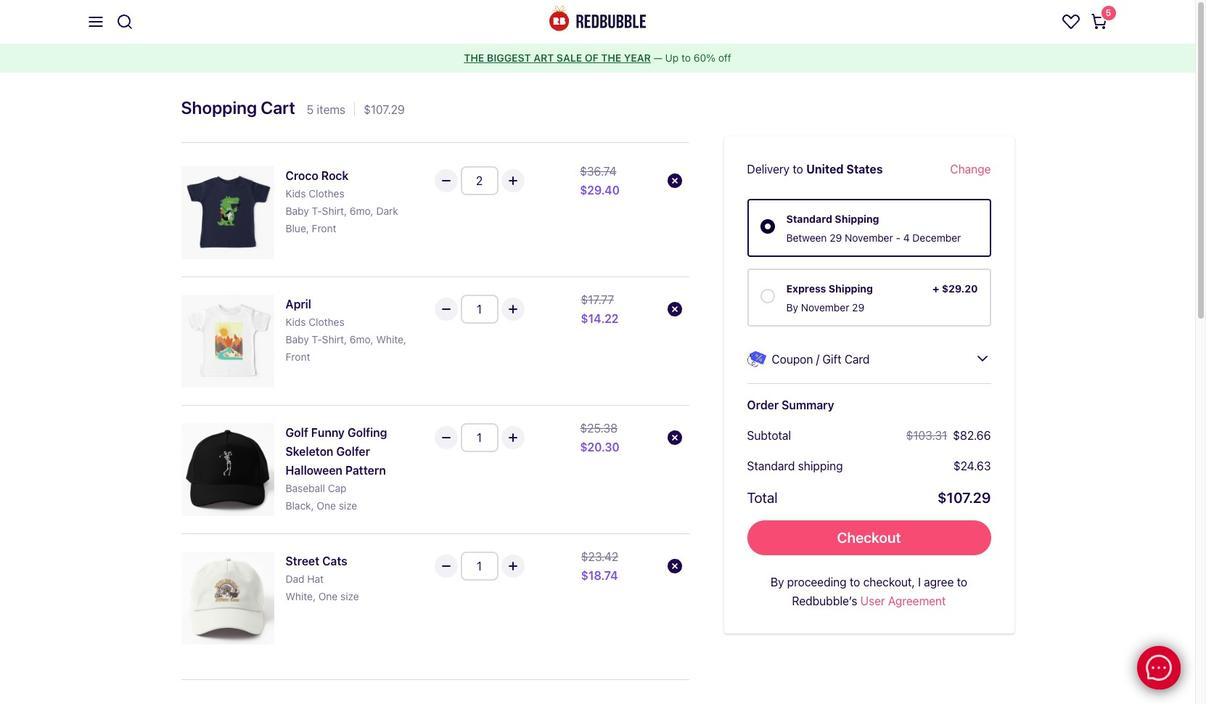 Task type: describe. For each thing, give the bounding box(es) containing it.
skeleton
[[286, 445, 334, 458]]

golfing
[[348, 426, 387, 439]]

croco rock link
[[286, 166, 413, 185]]

sale
[[557, 51, 582, 64]]

by inside by proceeding to checkout, i agree to redbubble's
[[771, 575, 784, 588]]

april link
[[286, 294, 413, 313]]

1 the from the left
[[464, 51, 484, 64]]

$25.38
[[580, 421, 618, 434]]

street cats dad hat white, one size
[[286, 554, 359, 602]]

5
[[307, 103, 314, 116]]

6mo, inside croco rock kids clothes baby t-shirt, 6mo, dark blue, front
[[350, 204, 374, 217]]

states
[[847, 162, 883, 175]]

$36.74 $29.40
[[580, 164, 620, 196]]

golf funny golfing skeleton golfer halloween pattern baseball cap black, one size
[[286, 426, 387, 511]]

checkout,
[[863, 575, 915, 588]]

baby inside april kids clothes baby t-shirt, 6mo, white, front
[[286, 333, 309, 345]]

agreement
[[888, 594, 946, 607]]

line items in cart element
[[181, 148, 689, 679]]

60%
[[694, 51, 716, 64]]

november inside standard shipping between 29 november - 4 december
[[845, 231, 893, 244]]

4
[[903, 231, 910, 244]]

street cats link
[[286, 551, 413, 570]]

croco rock image
[[181, 166, 274, 259]]

express
[[786, 282, 826, 294]]

standard shipping between 29 november - 4 december
[[786, 212, 961, 244]]

shirt, inside april kids clothes baby t-shirt, 6mo, white, front
[[322, 333, 347, 345]]

express shipping by november 29
[[786, 282, 873, 313]]

$36.74
[[580, 164, 617, 178]]

total
[[747, 489, 778, 506]]

order summary
[[747, 398, 834, 411]]

shipping
[[798, 459, 843, 472]]

off
[[718, 51, 731, 64]]

$25.38 $20.30
[[580, 421, 620, 453]]

pattern
[[345, 464, 386, 477]]

standard shipping
[[747, 459, 843, 472]]

of
[[585, 51, 599, 64]]

$29.20
[[942, 282, 978, 294]]

card
[[845, 352, 870, 366]]

by proceeding to checkout, i agree to redbubble's
[[771, 575, 968, 607]]

t- inside croco rock kids clothes baby t-shirt, 6mo, dark blue, front
[[312, 204, 322, 217]]

april
[[286, 297, 311, 310]]

$82.66
[[953, 429, 991, 442]]

summary
[[782, 398, 834, 411]]

/
[[816, 352, 820, 366]]

2 the from the left
[[601, 51, 622, 64]]

coupon / gift card
[[772, 352, 870, 366]]

—
[[654, 51, 663, 64]]

the biggest art sale of the year link
[[464, 51, 651, 64]]

white, inside "street cats dad hat white, one size"
[[286, 590, 316, 602]]

one inside golf funny golfing skeleton golfer halloween pattern baseball cap black, one size
[[317, 499, 336, 511]]

shirt, inside croco rock kids clothes baby t-shirt, 6mo, dark blue, front
[[322, 204, 347, 217]]

$29.40
[[580, 183, 620, 196]]

$23.42 $18.74
[[581, 550, 619, 582]]

29 inside standard shipping between 29 november - 4 december
[[830, 231, 842, 244]]

golf funny golfing skeleton golfer halloween pattern link
[[286, 423, 413, 479]]

quantity number field for $29.40
[[461, 166, 498, 195]]

december
[[913, 231, 961, 244]]

user agreement element
[[747, 572, 991, 610]]

user agreement
[[860, 594, 946, 607]]

april image
[[181, 294, 274, 387]]

0 vertical spatial $107.29
[[364, 103, 405, 116]]

standard for standard shipping
[[747, 459, 795, 472]]

to right "agree"
[[957, 575, 968, 588]]

blue,
[[286, 222, 309, 234]]

the biggest art sale of the year — up to 60% off
[[464, 51, 731, 64]]

up
[[665, 51, 679, 64]]

delivery to united states
[[747, 162, 883, 175]]

quantity number field for $20.30
[[461, 423, 498, 452]]

size inside golf funny golfing skeleton golfer halloween pattern baseball cap black, one size
[[339, 499, 357, 511]]

order summary element
[[724, 136, 1014, 633]]

hat
[[307, 572, 324, 585]]

-
[[896, 231, 901, 244]]

united
[[806, 162, 844, 175]]

golf funny golfing skeleton golfer halloween pattern image
[[181, 423, 274, 516]]

delivery
[[747, 162, 790, 175]]

shopping cart
[[181, 97, 295, 117]]

cart
[[261, 97, 295, 117]]

+
[[933, 282, 939, 294]]



Task type: locate. For each thing, give the bounding box(es) containing it.
1 vertical spatial 29
[[852, 301, 865, 313]]

baby
[[286, 204, 309, 217], [286, 333, 309, 345]]

gift
[[823, 352, 842, 366]]

shipping inside standard shipping between 29 november - 4 december
[[835, 212, 879, 225]]

0 vertical spatial 29
[[830, 231, 842, 244]]

proceeding
[[787, 575, 847, 588]]

2 6mo, from the top
[[350, 333, 374, 345]]

size inside "street cats dad hat white, one size"
[[340, 590, 359, 602]]

1 vertical spatial shirt,
[[322, 333, 347, 345]]

0 vertical spatial white,
[[376, 333, 406, 345]]

0 vertical spatial standard
[[786, 212, 833, 225]]

Quantity number field
[[461, 166, 498, 195], [461, 294, 498, 323], [461, 423, 498, 452], [461, 551, 498, 580]]

change
[[950, 162, 991, 175]]

0 horizontal spatial front
[[286, 350, 310, 363]]

street cats image
[[181, 551, 274, 644]]

1 shirt, from the top
[[322, 204, 347, 217]]

1 vertical spatial november
[[801, 301, 850, 313]]

2 baby from the top
[[286, 333, 309, 345]]

items
[[317, 103, 346, 116]]

t- down april 'link' at left
[[312, 333, 322, 345]]

2 kids from the top
[[286, 315, 306, 328]]

$20.30
[[580, 440, 620, 453]]

april kids clothes baby t-shirt, 6mo, white, front
[[286, 297, 406, 363]]

front inside april kids clothes baby t-shirt, 6mo, white, front
[[286, 350, 310, 363]]

1 vertical spatial standard
[[747, 459, 795, 472]]

$107.29 right items
[[364, 103, 405, 116]]

t-
[[312, 204, 322, 217], [312, 333, 322, 345]]

shirt, down the rock
[[322, 204, 347, 217]]

0 horizontal spatial the
[[464, 51, 484, 64]]

$103.31
[[906, 429, 947, 442]]

golf
[[286, 426, 308, 439]]

one
[[317, 499, 336, 511], [318, 590, 338, 602]]

cost summary element
[[747, 426, 991, 509]]

shipping right express
[[829, 282, 873, 294]]

0 vertical spatial 6mo,
[[350, 204, 374, 217]]

clothes down the rock
[[309, 187, 345, 199]]

coupon
[[772, 352, 813, 366]]

white, down dad
[[286, 590, 316, 602]]

front
[[312, 222, 336, 234], [286, 350, 310, 363]]

None radio
[[760, 218, 775, 233]]

1 vertical spatial clothes
[[309, 315, 345, 328]]

none radio inside order summary 'element'
[[760, 218, 775, 233]]

0 vertical spatial shipping
[[835, 212, 879, 225]]

29 right between
[[830, 231, 842, 244]]

none radio inside order summary 'element'
[[760, 288, 775, 302]]

order
[[747, 398, 779, 411]]

1 horizontal spatial front
[[312, 222, 336, 234]]

white, inside april kids clothes baby t-shirt, 6mo, white, front
[[376, 333, 406, 345]]

standard for standard shipping between 29 november - 4 december
[[786, 212, 833, 225]]

$14.22
[[581, 312, 619, 325]]

shipping inside express shipping by november 29
[[829, 282, 873, 294]]

agree
[[924, 575, 954, 588]]

t- down croco
[[312, 204, 322, 217]]

$17.77
[[581, 293, 614, 306]]

1 vertical spatial kids
[[286, 315, 306, 328]]

front inside croco rock kids clothes baby t-shirt, 6mo, dark blue, front
[[312, 222, 336, 234]]

$107.29 down $24.63
[[938, 489, 991, 506]]

art
[[534, 51, 554, 64]]

standard inside standard shipping between 29 november - 4 december
[[786, 212, 833, 225]]

baby up the blue, at top left
[[286, 204, 309, 217]]

1 vertical spatial shipping
[[829, 282, 873, 294]]

size down street cats link
[[340, 590, 359, 602]]

kids inside april kids clothes baby t-shirt, 6mo, white, front
[[286, 315, 306, 328]]

$107.29
[[364, 103, 405, 116], [938, 489, 991, 506]]

kids down april
[[286, 315, 306, 328]]

$107.29 inside the cost summary element
[[938, 489, 991, 506]]

1 horizontal spatial 29
[[852, 301, 865, 313]]

2 t- from the top
[[312, 333, 322, 345]]

baseball
[[286, 482, 325, 494]]

size down cap
[[339, 499, 357, 511]]

one down cap
[[317, 499, 336, 511]]

to right the up
[[682, 51, 691, 64]]

subtotal
[[747, 429, 791, 442]]

standard up between
[[786, 212, 833, 225]]

1 vertical spatial $107.29
[[938, 489, 991, 506]]

$24.63
[[954, 459, 991, 472]]

0 vertical spatial by
[[786, 301, 798, 313]]

1 t- from the top
[[312, 204, 322, 217]]

cap
[[328, 482, 347, 494]]

0 vertical spatial one
[[317, 499, 336, 511]]

0 vertical spatial november
[[845, 231, 893, 244]]

change button
[[950, 159, 991, 178]]

shirt, down april 'link' at left
[[322, 333, 347, 345]]

white, down april 'link' at left
[[376, 333, 406, 345]]

november left -
[[845, 231, 893, 244]]

clothes inside croco rock kids clothes baby t-shirt, 6mo, dark blue, front
[[309, 187, 345, 199]]

front down april
[[286, 350, 310, 363]]

1 6mo, from the top
[[350, 204, 374, 217]]

november inside express shipping by november 29
[[801, 301, 850, 313]]

coupon / gift card button
[[747, 350, 991, 368]]

baby inside croco rock kids clothes baby t-shirt, 6mo, dark blue, front
[[286, 204, 309, 217]]

black,
[[286, 499, 314, 511]]

None radio
[[760, 288, 775, 302]]

29 inside express shipping by november 29
[[852, 301, 865, 313]]

cats
[[322, 554, 348, 567]]

1 vertical spatial baby
[[286, 333, 309, 345]]

one inside "street cats dad hat white, one size"
[[318, 590, 338, 602]]

year
[[624, 51, 651, 64]]

halloween
[[286, 464, 343, 477]]

1 horizontal spatial by
[[786, 301, 798, 313]]

november down express
[[801, 301, 850, 313]]

$18.74
[[581, 569, 618, 582]]

0 horizontal spatial white,
[[286, 590, 316, 602]]

0 vertical spatial front
[[312, 222, 336, 234]]

t- inside april kids clothes baby t-shirt, 6mo, white, front
[[312, 333, 322, 345]]

0 vertical spatial baby
[[286, 204, 309, 217]]

by inside express shipping by november 29
[[786, 301, 798, 313]]

6mo, left dark
[[350, 204, 374, 217]]

0 vertical spatial t-
[[312, 204, 322, 217]]

dad
[[286, 572, 305, 585]]

shopping
[[181, 97, 257, 117]]

open chat image
[[1150, 659, 1171, 679]]

redbubble's
[[792, 594, 857, 607]]

croco rock kids clothes baby t-shirt, 6mo, dark blue, front
[[286, 169, 398, 234]]

baby down april
[[286, 333, 309, 345]]

by down express
[[786, 301, 798, 313]]

the left the biggest
[[464, 51, 484, 64]]

golfer
[[336, 445, 370, 458]]

rock
[[321, 169, 349, 182]]

1 kids from the top
[[286, 187, 306, 199]]

2 quantity number field from the top
[[461, 294, 498, 323]]

1 baby from the top
[[286, 204, 309, 217]]

between
[[786, 231, 827, 244]]

0 horizontal spatial by
[[771, 575, 784, 588]]

by left proceeding
[[771, 575, 784, 588]]

3 quantity number field from the top
[[461, 423, 498, 452]]

standard down subtotal
[[747, 459, 795, 472]]

1 horizontal spatial white,
[[376, 333, 406, 345]]

1 horizontal spatial the
[[601, 51, 622, 64]]

1 vertical spatial front
[[286, 350, 310, 363]]

0 horizontal spatial 29
[[830, 231, 842, 244]]

1 vertical spatial white,
[[286, 590, 316, 602]]

clothes down april 'link' at left
[[309, 315, 345, 328]]

shipping for november
[[835, 212, 879, 225]]

the right of
[[601, 51, 622, 64]]

4 quantity number field from the top
[[461, 551, 498, 580]]

november
[[845, 231, 893, 244], [801, 301, 850, 313]]

shipping for 29
[[829, 282, 873, 294]]

+ $29.20
[[933, 282, 978, 294]]

0 vertical spatial clothes
[[309, 187, 345, 199]]

1 vertical spatial t-
[[312, 333, 322, 345]]

quantity number field for $14.22
[[461, 294, 498, 323]]

1 vertical spatial 6mo,
[[350, 333, 374, 345]]

funny
[[311, 426, 345, 439]]

0 vertical spatial size
[[339, 499, 357, 511]]

white,
[[376, 333, 406, 345], [286, 590, 316, 602]]

to left the checkout,
[[850, 575, 860, 588]]

quantity number field for $18.74
[[461, 551, 498, 580]]

by
[[786, 301, 798, 313], [771, 575, 784, 588]]

29
[[830, 231, 842, 244], [852, 301, 865, 313]]

0 horizontal spatial $107.29
[[364, 103, 405, 116]]

front right the blue, at top left
[[312, 222, 336, 234]]

clothes
[[309, 187, 345, 199], [309, 315, 345, 328]]

i
[[918, 575, 921, 588]]

0 vertical spatial kids
[[286, 187, 306, 199]]

shipping
[[835, 212, 879, 225], [829, 282, 873, 294]]

6mo, inside april kids clothes baby t-shirt, 6mo, white, front
[[350, 333, 374, 345]]

0 vertical spatial shirt,
[[322, 204, 347, 217]]

user
[[860, 594, 885, 607]]

1 vertical spatial by
[[771, 575, 784, 588]]

$103.31 $82.66
[[906, 429, 991, 442]]

shipping down states
[[835, 212, 879, 225]]

6mo, down april 'link' at left
[[350, 333, 374, 345]]

1 vertical spatial one
[[318, 590, 338, 602]]

to
[[682, 51, 691, 64], [793, 162, 803, 175], [850, 575, 860, 588], [957, 575, 968, 588]]

kids down croco
[[286, 187, 306, 199]]

the
[[464, 51, 484, 64], [601, 51, 622, 64]]

standard inside the cost summary element
[[747, 459, 795, 472]]

5 items
[[307, 103, 346, 116]]

1 horizontal spatial $107.29
[[938, 489, 991, 506]]

one down hat
[[318, 590, 338, 602]]

2 clothes from the top
[[309, 315, 345, 328]]

$23.42
[[581, 550, 619, 563]]

biggest
[[487, 51, 531, 64]]

29 up card
[[852, 301, 865, 313]]

shirt,
[[322, 204, 347, 217], [322, 333, 347, 345]]

street
[[286, 554, 319, 567]]

1 vertical spatial size
[[340, 590, 359, 602]]

$17.77 $14.22
[[581, 293, 619, 325]]

to left united
[[793, 162, 803, 175]]

2 shirt, from the top
[[322, 333, 347, 345]]

user agreement link
[[860, 591, 946, 610]]

6mo,
[[350, 204, 374, 217], [350, 333, 374, 345]]

dark
[[376, 204, 398, 217]]

size
[[339, 499, 357, 511], [340, 590, 359, 602]]

kids inside croco rock kids clothes baby t-shirt, 6mo, dark blue, front
[[286, 187, 306, 199]]

1 clothes from the top
[[309, 187, 345, 199]]

croco
[[286, 169, 318, 182]]

1 quantity number field from the top
[[461, 166, 498, 195]]

clothes inside april kids clothes baby t-shirt, 6mo, white, front
[[309, 315, 345, 328]]



Task type: vqa. For each thing, say whether or not it's contained in the screenshot.


